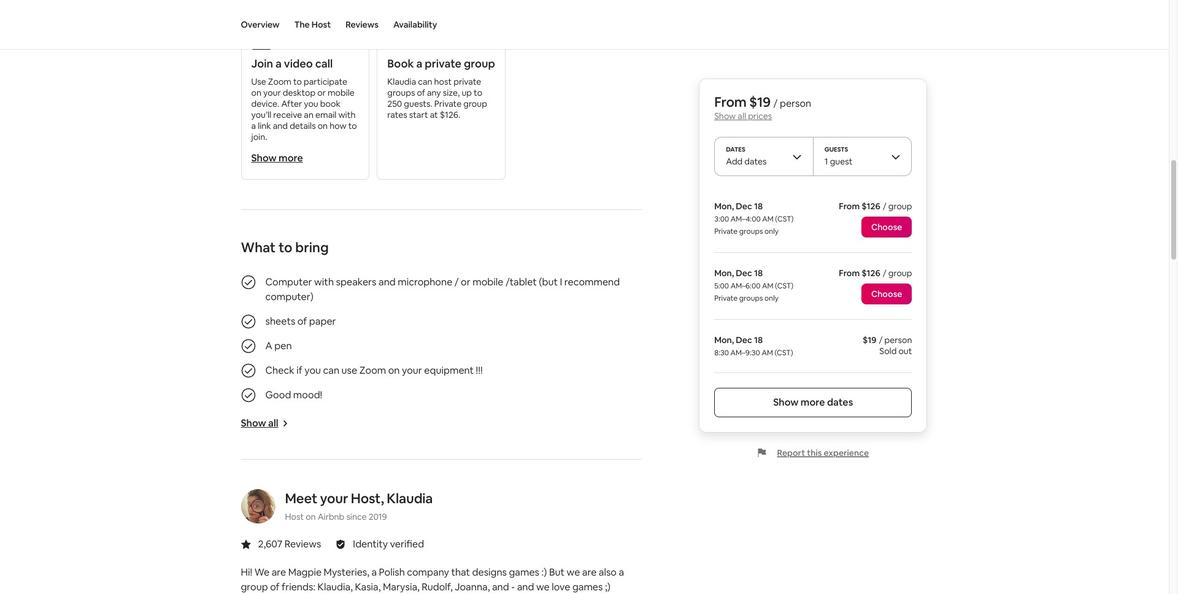 Task type: describe. For each thing, give the bounding box(es) containing it.
speakers
[[336, 276, 377, 288]]

overview button
[[241, 0, 280, 49]]

zoom for can
[[359, 364, 386, 377]]

i
[[560, 276, 562, 288]]

from inside the from $19 / person show all prices
[[715, 93, 747, 110]]

join
[[251, 56, 273, 71]]

zoom for call
[[268, 76, 292, 87]]

am–6:00
[[731, 281, 761, 291]]

bring
[[295, 239, 329, 256]]

use
[[251, 76, 266, 87]]

the
[[294, 19, 310, 30]]

-
[[511, 581, 515, 593]]

18 for mon, dec 18 3:00 am–4:00 am (cst) private groups only
[[754, 201, 763, 212]]

show more link
[[251, 152, 303, 164]]

overview
[[241, 19, 280, 30]]

a right also
[[619, 566, 624, 579]]

0 horizontal spatial games
[[509, 566, 540, 579]]

with inside join a video call use zoom to participate on your desktop or mobile device. after you book you'll receive an email with a link and details on how to join.
[[338, 109, 356, 120]]

kasia,
[[355, 581, 381, 593]]

show all link
[[241, 417, 288, 430]]

2,607 reviews
[[258, 538, 321, 551]]

250
[[387, 98, 402, 109]]

dec for mon, dec 18 8:30 am–9:30 am (cst)
[[736, 335, 752, 346]]

all inside the from $19 / person show all prices
[[738, 110, 746, 122]]

identity
[[353, 538, 388, 551]]

or inside computer with speakers and microphone / or mobile /tablet  (but i recommend computer)
[[461, 276, 471, 288]]

only for mon, dec 18 5:00 am–6:00 am (cst) private groups only
[[765, 293, 779, 303]]

we
[[255, 566, 270, 579]]

at
[[430, 109, 438, 120]]

(cst) for mon, dec 18 3:00 am–4:00 am (cst) private groups only
[[775, 214, 794, 224]]

since
[[346, 511, 367, 522]]

book
[[387, 56, 414, 71]]

show more
[[251, 152, 303, 164]]

am for mon, dec 18 8:30 am–9:30 am (cst)
[[762, 348, 773, 358]]

show more dates link
[[715, 388, 912, 417]]

sheets
[[265, 315, 295, 328]]

check if you can use zoom on your equipment !!!
[[265, 364, 483, 377]]

from for mon, dec 18 3:00 am–4:00 am (cst) private groups only
[[839, 201, 860, 212]]

dates add dates
[[726, 145, 767, 167]]

magpie
[[288, 566, 322, 579]]

choose for mon, dec 18 5:00 am–6:00 am (cst) private groups only
[[871, 288, 903, 300]]

meet
[[285, 490, 317, 507]]

mon, for mon, dec 18 3:00 am–4:00 am (cst) private groups only
[[715, 201, 734, 212]]

:)
[[542, 566, 547, 579]]

this
[[807, 447, 822, 458]]

from for mon, dec 18 5:00 am–6:00 am (cst) private groups only
[[839, 268, 860, 279]]

device.
[[251, 98, 279, 109]]

show all
[[241, 417, 278, 430]]

group inside hi! we are magpie mysteries, a polish company that designs games :) but we are also a group of friends: klaudia, kasia, marysia, rudolf, joanna, and  - and we love games ;
[[241, 581, 268, 593]]

8:30
[[715, 348, 729, 358]]

guests
[[825, 145, 848, 153]]

$126 for mon, dec 18 5:00 am–6:00 am (cst) private groups only
[[862, 268, 881, 279]]

the host button
[[294, 0, 331, 49]]

person inside the from $19 / person show all prices
[[780, 97, 812, 110]]

call
[[315, 56, 333, 71]]

dec for mon, dec 18 3:00 am–4:00 am (cst) private groups only
[[736, 201, 752, 212]]

out
[[899, 346, 912, 357]]

0 vertical spatial private
[[425, 56, 462, 71]]

identity verified
[[353, 538, 424, 551]]

report this experience
[[777, 447, 869, 458]]

klaudia inside meet your host, klaudia host on airbnb since 2019
[[387, 490, 433, 507]]

5:00
[[715, 281, 729, 291]]

up
[[462, 87, 472, 98]]

use
[[342, 364, 357, 377]]

how
[[330, 120, 347, 131]]

your inside join a video call use zoom to participate on your desktop or mobile device. after you book you'll receive an email with a link and details on how to join.
[[263, 87, 281, 98]]

joanna,
[[455, 581, 490, 593]]

paper
[[309, 315, 336, 328]]

1 vertical spatial you
[[305, 364, 321, 377]]

mon, dec 18 8:30 am–9:30 am (cst)
[[715, 335, 793, 358]]

mon, dec 18 5:00 am–6:00 am (cst) private groups only
[[715, 268, 794, 303]]

link
[[258, 120, 271, 131]]

marysia,
[[383, 581, 420, 593]]

/ inside computer with speakers and microphone / or mobile /tablet  (but i recommend computer)
[[455, 276, 459, 288]]

am for mon, dec 18 5:00 am–6:00 am (cst) private groups only
[[762, 281, 774, 291]]

am for mon, dec 18 3:00 am–4:00 am (cst) private groups only
[[762, 214, 774, 224]]

of inside hi! we are magpie mysteries, a polish company that designs games :) but we are also a group of friends: klaudia, kasia, marysia, rudolf, joanna, and  - and we love games ;
[[270, 581, 280, 593]]

from $19 / person show all prices
[[715, 93, 812, 122]]

good mood!
[[265, 388, 322, 401]]

book a private group klaudia can host private groups of any size, up to 250 guests. private group rates start at $126.
[[387, 56, 495, 120]]

check
[[265, 364, 294, 377]]

1 vertical spatial of
[[298, 315, 307, 328]]

recommend
[[565, 276, 620, 288]]

0 horizontal spatial we
[[536, 581, 550, 593]]

an
[[304, 109, 314, 120]]

dates for dates add dates
[[745, 156, 767, 167]]

(but
[[539, 276, 558, 288]]

of inside book a private group klaudia can host private groups of any size, up to 250 guests. private group rates start at $126.
[[417, 87, 425, 98]]

show for show all
[[241, 417, 266, 430]]

and inside join a video call use zoom to participate on your desktop or mobile device. after you book you'll receive an email with a link and details on how to join.
[[273, 120, 288, 131]]

what
[[241, 239, 276, 256]]

host inside "button"
[[312, 19, 331, 30]]

(cst) for mon, dec 18 8:30 am–9:30 am (cst)
[[775, 348, 793, 358]]

guests 1 guest
[[825, 145, 853, 167]]

mysteries,
[[324, 566, 369, 579]]

host
[[434, 76, 452, 87]]

mon, for mon, dec 18 5:00 am–6:00 am (cst) private groups only
[[715, 268, 734, 279]]

company
[[407, 566, 449, 579]]

report this experience button
[[758, 447, 869, 458]]

more for show more
[[279, 152, 303, 164]]

participate
[[304, 76, 347, 87]]

mon, for mon, dec 18 8:30 am–9:30 am (cst)
[[715, 335, 734, 346]]

and inside computer with speakers and microphone / or mobile /tablet  (but i recommend computer)
[[379, 276, 396, 288]]

klaudia,
[[318, 581, 353, 593]]

hi! we are magpie mysteries, a polish company that designs games :) but we are also a group of friends: klaudia, kasia, marysia, rudolf, joanna, and  - and we love games ;
[[241, 566, 631, 594]]

report
[[777, 447, 805, 458]]

guests.
[[404, 98, 433, 109]]

$19 inside the from $19 / person show all prices
[[749, 93, 771, 110]]

sheets of paper
[[265, 315, 336, 328]]

availability button
[[393, 0, 437, 49]]

you inside join a video call use zoom to participate on your desktop or mobile device. after you book you'll receive an email with a link and details on how to join.
[[304, 98, 318, 109]]

groups for book a private group
[[387, 87, 415, 98]]

join.
[[251, 131, 267, 142]]

1 vertical spatial can
[[323, 364, 339, 377]]

from $126 / group for mon, dec 18 5:00 am–6:00 am (cst) private groups only
[[839, 268, 912, 279]]

$126 for mon, dec 18 3:00 am–4:00 am (cst) private groups only
[[862, 201, 881, 212]]

2,607
[[258, 538, 282, 551]]

a
[[265, 339, 272, 352]]

a up kasia,
[[372, 566, 377, 579]]

klaudia inside book a private group klaudia can host private groups of any size, up to 250 guests. private group rates start at $126.
[[387, 76, 416, 87]]

on inside meet your host, klaudia host on airbnb since 2019
[[306, 511, 316, 522]]

2019
[[369, 511, 387, 522]]

dec for mon, dec 18 5:00 am–6:00 am (cst) private groups only
[[736, 268, 752, 279]]

private for mon, dec 18 3:00 am–4:00 am (cst) private groups only
[[715, 226, 738, 236]]

to left bring on the top of page
[[279, 239, 293, 256]]



Task type: vqa. For each thing, say whether or not it's contained in the screenshot.
can in Book a private group Klaudia can host private groups of any size, up to 250 guests. Private group rates start at $126.
yes



Task type: locate. For each thing, give the bounding box(es) containing it.
1 vertical spatial 18
[[754, 268, 763, 279]]

on left how
[[318, 120, 328, 131]]

show for show more
[[251, 152, 277, 164]]

1 horizontal spatial can
[[418, 76, 432, 87]]

1 vertical spatial all
[[268, 417, 278, 430]]

0 horizontal spatial $19
[[749, 93, 771, 110]]

1 vertical spatial private
[[715, 226, 738, 236]]

1 vertical spatial only
[[765, 293, 779, 303]]

of left friends:
[[270, 581, 280, 593]]

0 vertical spatial mobile
[[328, 87, 355, 98]]

(cst) inside mon, dec 18 5:00 am–6:00 am (cst) private groups only
[[775, 281, 794, 291]]

with inside computer with speakers and microphone / or mobile /tablet  (but i recommend computer)
[[314, 276, 334, 288]]

groups inside book a private group klaudia can host private groups of any size, up to 250 guests. private group rates start at $126.
[[387, 87, 415, 98]]

mon, inside mon, dec 18 3:00 am–4:00 am (cst) private groups only
[[715, 201, 734, 212]]

!!!
[[476, 364, 483, 377]]

1 vertical spatial more
[[801, 396, 825, 409]]

reviews
[[346, 19, 379, 30], [285, 538, 321, 551]]

1 horizontal spatial we
[[567, 566, 580, 579]]

show inside the from $19 / person show all prices
[[715, 110, 736, 122]]

mon, up 8:30
[[715, 335, 734, 346]]

mobile up email
[[328, 87, 355, 98]]

2 horizontal spatial your
[[402, 364, 422, 377]]

dates right add
[[745, 156, 767, 167]]

group
[[464, 56, 495, 71], [464, 98, 487, 109], [889, 201, 912, 212], [889, 268, 912, 279], [241, 581, 268, 593]]

we right but
[[567, 566, 580, 579]]

prices
[[748, 110, 772, 122]]

0 vertical spatial zoom
[[268, 76, 292, 87]]

what to bring
[[241, 239, 329, 256]]

1 vertical spatial $19
[[863, 335, 877, 346]]

person
[[780, 97, 812, 110], [885, 335, 912, 346]]

1 vertical spatial games
[[573, 581, 603, 593]]

microphone
[[398, 276, 453, 288]]

1 vertical spatial from $126 / group
[[839, 268, 912, 279]]

book
[[320, 98, 341, 109]]

any
[[427, 87, 441, 98]]

to down 'video'
[[293, 76, 302, 87]]

3 mon, from the top
[[715, 335, 734, 346]]

video
[[284, 56, 313, 71]]

can left use
[[323, 364, 339, 377]]

0 vertical spatial 18
[[754, 201, 763, 212]]

show
[[715, 110, 736, 122], [251, 152, 277, 164], [773, 396, 799, 409], [241, 417, 266, 430]]

can
[[418, 76, 432, 87], [323, 364, 339, 377]]

your left after on the left of page
[[263, 87, 281, 98]]

0 horizontal spatial dates
[[745, 156, 767, 167]]

$19 up dates add dates at right top
[[749, 93, 771, 110]]

you left book
[[304, 98, 318, 109]]

more up report this experience button
[[801, 396, 825, 409]]

show left prices
[[715, 110, 736, 122]]

(cst) right the am–4:00
[[775, 214, 794, 224]]

computer)
[[265, 290, 314, 303]]

0 horizontal spatial with
[[314, 276, 334, 288]]

0 horizontal spatial or
[[317, 87, 326, 98]]

groups down am–6:00
[[739, 293, 763, 303]]

host right the
[[312, 19, 331, 30]]

games up -
[[509, 566, 540, 579]]

designs
[[472, 566, 507, 579]]

1 vertical spatial dec
[[736, 268, 752, 279]]

dates inside dates add dates
[[745, 156, 767, 167]]

dates inside "link"
[[827, 396, 853, 409]]

0 vertical spatial or
[[317, 87, 326, 98]]

2 vertical spatial private
[[715, 293, 738, 303]]

choose
[[871, 222, 903, 233], [871, 288, 903, 300]]

0 horizontal spatial host
[[285, 511, 304, 522]]

am right am–6:00
[[762, 281, 774, 291]]

private up host
[[425, 56, 462, 71]]

to right up
[[474, 87, 482, 98]]

more down details on the top of the page
[[279, 152, 303, 164]]

0 vertical spatial host
[[312, 19, 331, 30]]

1 vertical spatial your
[[402, 364, 422, 377]]

only for mon, dec 18 3:00 am–4:00 am (cst) private groups only
[[765, 226, 779, 236]]

2 choose link from the top
[[862, 284, 912, 304]]

mobile
[[328, 87, 355, 98], [473, 276, 504, 288]]

and right link
[[273, 120, 288, 131]]

0 horizontal spatial can
[[323, 364, 339, 377]]

you
[[304, 98, 318, 109], [305, 364, 321, 377]]

0 horizontal spatial your
[[263, 87, 281, 98]]

2 vertical spatial from
[[839, 268, 860, 279]]

pen
[[275, 339, 292, 352]]

dec inside mon, dec 18 3:00 am–4:00 am (cst) private groups only
[[736, 201, 752, 212]]

klaudia up '2019'
[[387, 490, 433, 507]]

1 dec from the top
[[736, 201, 752, 212]]

0 vertical spatial mon,
[[715, 201, 734, 212]]

meet your host, klaudia host on airbnb since 2019
[[285, 490, 433, 522]]

0 horizontal spatial reviews
[[285, 538, 321, 551]]

experience
[[824, 447, 869, 458]]

mobile inside join a video call use zoom to participate on your desktop or mobile device. after you book you'll receive an email with a link and details on how to join.
[[328, 87, 355, 98]]

1 only from the top
[[765, 226, 779, 236]]

good
[[265, 388, 291, 401]]

only up mon, dec 18 8:30 am–9:30 am (cst)
[[765, 293, 779, 303]]

2 horizontal spatial of
[[417, 87, 425, 98]]

1 vertical spatial host
[[285, 511, 304, 522]]

1 vertical spatial zoom
[[359, 364, 386, 377]]

are left also
[[582, 566, 597, 579]]

reviews button
[[346, 0, 379, 49]]

from $126 / group
[[839, 201, 912, 212], [839, 268, 912, 279]]

18 inside mon, dec 18 3:00 am–4:00 am (cst) private groups only
[[754, 201, 763, 212]]

computer with speakers and microphone / or mobile /tablet  (but i recommend computer)
[[265, 276, 620, 303]]

/ inside $19 / person sold out
[[879, 335, 883, 346]]

0 vertical spatial dates
[[745, 156, 767, 167]]

you right if
[[305, 364, 321, 377]]

to inside book a private group klaudia can host private groups of any size, up to 250 guests. private group rates start at $126.
[[474, 87, 482, 98]]

0 vertical spatial all
[[738, 110, 746, 122]]

a right join
[[276, 56, 282, 71]]

1 horizontal spatial are
[[582, 566, 597, 579]]

dec
[[736, 201, 752, 212], [736, 268, 752, 279], [736, 335, 752, 346]]

18 inside mon, dec 18 5:00 am–6:00 am (cst) private groups only
[[754, 268, 763, 279]]

1 vertical spatial or
[[461, 276, 471, 288]]

18 for mon, dec 18 5:00 am–6:00 am (cst) private groups only
[[754, 268, 763, 279]]

18
[[754, 201, 763, 212], [754, 268, 763, 279], [754, 335, 763, 346]]

from
[[715, 93, 747, 110], [839, 201, 860, 212], [839, 268, 860, 279]]

0 vertical spatial private
[[434, 98, 462, 109]]

zoom inside join a video call use zoom to participate on your desktop or mobile device. after you book you'll receive an email with a link and details on how to join.
[[268, 76, 292, 87]]

1 vertical spatial am
[[762, 281, 774, 291]]

on left "airbnb"
[[306, 511, 316, 522]]

1 horizontal spatial mobile
[[473, 276, 504, 288]]

1 horizontal spatial your
[[320, 490, 348, 507]]

on up you'll
[[251, 87, 261, 98]]

0 vertical spatial of
[[417, 87, 425, 98]]

are right 'we'
[[272, 566, 286, 579]]

2 $126 from the top
[[862, 268, 881, 279]]

0 horizontal spatial mobile
[[328, 87, 355, 98]]

all down good
[[268, 417, 278, 430]]

3 dec from the top
[[736, 335, 752, 346]]

1 vertical spatial choose
[[871, 288, 903, 300]]

1 $126 from the top
[[862, 201, 881, 212]]

dec inside mon, dec 18 8:30 am–9:30 am (cst)
[[736, 335, 752, 346]]

0 horizontal spatial of
[[270, 581, 280, 593]]

show down good
[[241, 417, 266, 430]]

we down :)
[[536, 581, 550, 593]]

1 vertical spatial private
[[454, 76, 481, 87]]

only up mon, dec 18 5:00 am–6:00 am (cst) private groups only
[[765, 226, 779, 236]]

2 vertical spatial your
[[320, 490, 348, 507]]

mon, inside mon, dec 18 5:00 am–6:00 am (cst) private groups only
[[715, 268, 734, 279]]

groups up "rates" on the left
[[387, 87, 415, 98]]

with right email
[[338, 109, 356, 120]]

show down the join.
[[251, 152, 277, 164]]

1 horizontal spatial all
[[738, 110, 746, 122]]

dates up experience
[[827, 396, 853, 409]]

1 horizontal spatial person
[[885, 335, 912, 346]]

of left paper
[[298, 315, 307, 328]]

dates for show more dates
[[827, 396, 853, 409]]

1 are from the left
[[272, 566, 286, 579]]

$19 inside $19 / person sold out
[[863, 335, 877, 346]]

$19 / person sold out
[[863, 335, 912, 357]]

dec up am–6:00
[[736, 268, 752, 279]]

0 vertical spatial $126
[[862, 201, 881, 212]]

only inside mon, dec 18 3:00 am–4:00 am (cst) private groups only
[[765, 226, 779, 236]]

0 horizontal spatial person
[[780, 97, 812, 110]]

2 dec from the top
[[736, 268, 752, 279]]

klaudia down book
[[387, 76, 416, 87]]

games down also
[[573, 581, 603, 593]]

friends:
[[282, 581, 316, 593]]

from $126 / group for mon, dec 18 3:00 am–4:00 am (cst) private groups only
[[839, 201, 912, 212]]

show up report at the right of page
[[773, 396, 799, 409]]

am right the am–4:00
[[762, 214, 774, 224]]

groups inside mon, dec 18 5:00 am–6:00 am (cst) private groups only
[[739, 293, 763, 303]]

0 vertical spatial you
[[304, 98, 318, 109]]

or right microphone
[[461, 276, 471, 288]]

(cst)
[[775, 214, 794, 224], [775, 281, 794, 291], [775, 348, 793, 358]]

(cst) right am–9:30
[[775, 348, 793, 358]]

private inside book a private group klaudia can host private groups of any size, up to 250 guests. private group rates start at $126.
[[434, 98, 462, 109]]

love
[[552, 581, 570, 593]]

a right book
[[416, 56, 423, 71]]

also
[[599, 566, 617, 579]]

person inside $19 / person sold out
[[885, 335, 912, 346]]

if
[[297, 364, 302, 377]]

host inside meet your host, klaudia host on airbnb since 2019
[[285, 511, 304, 522]]

18 up am–6:00
[[754, 268, 763, 279]]

3 18 from the top
[[754, 335, 763, 346]]

1 vertical spatial $126
[[862, 268, 881, 279]]

or right desktop
[[317, 87, 326, 98]]

0 vertical spatial am
[[762, 214, 774, 224]]

and right 'speakers'
[[379, 276, 396, 288]]

mon,
[[715, 201, 734, 212], [715, 268, 734, 279], [715, 335, 734, 346]]

choose link for mon, dec 18 3:00 am–4:00 am (cst) private groups only
[[862, 217, 912, 238]]

learn more about the host, klaudia. image
[[241, 489, 275, 524], [241, 489, 275, 524]]

private inside mon, dec 18 5:00 am–6:00 am (cst) private groups only
[[715, 293, 738, 303]]

choose link
[[862, 217, 912, 238], [862, 284, 912, 304]]

2 vertical spatial groups
[[739, 293, 763, 303]]

18 up am–9:30
[[754, 335, 763, 346]]

1 horizontal spatial games
[[573, 581, 603, 593]]

mon, up 3:00 at the top
[[715, 201, 734, 212]]

18 inside mon, dec 18 8:30 am–9:30 am (cst)
[[754, 335, 763, 346]]

mobile inside computer with speakers and microphone / or mobile /tablet  (but i recommend computer)
[[473, 276, 504, 288]]

1 mon, from the top
[[715, 201, 734, 212]]

2 choose from the top
[[871, 288, 903, 300]]

1 vertical spatial from
[[839, 201, 860, 212]]

mobile left /tablet
[[473, 276, 504, 288]]

2 vertical spatial dec
[[736, 335, 752, 346]]

polish
[[379, 566, 405, 579]]

join a video call use zoom to participate on your desktop or mobile device. after you book you'll receive an email with a link and details on how to join.
[[251, 56, 357, 142]]

a left link
[[251, 120, 256, 131]]

2 vertical spatial am
[[762, 348, 773, 358]]

am inside mon, dec 18 8:30 am–9:30 am (cst)
[[762, 348, 773, 358]]

dec inside mon, dec 18 5:00 am–6:00 am (cst) private groups only
[[736, 268, 752, 279]]

1 18 from the top
[[754, 201, 763, 212]]

computer
[[265, 276, 312, 288]]

private inside mon, dec 18 3:00 am–4:00 am (cst) private groups only
[[715, 226, 738, 236]]

2 vertical spatial of
[[270, 581, 280, 593]]

of left any
[[417, 87, 425, 98]]

your left 'equipment' at the bottom left of the page
[[402, 364, 422, 377]]

start
[[409, 109, 428, 120]]

mon, inside mon, dec 18 8:30 am–9:30 am (cst)
[[715, 335, 734, 346]]

rudolf,
[[422, 581, 453, 593]]

1 horizontal spatial dates
[[827, 396, 853, 409]]

after
[[281, 98, 302, 109]]

1 horizontal spatial zoom
[[359, 364, 386, 377]]

0 horizontal spatial are
[[272, 566, 286, 579]]

1 vertical spatial dates
[[827, 396, 853, 409]]

sold
[[880, 346, 897, 357]]

choose link for mon, dec 18 5:00 am–6:00 am (cst) private groups only
[[862, 284, 912, 304]]

your inside meet your host, klaudia host on airbnb since 2019
[[320, 490, 348, 507]]

0 vertical spatial we
[[567, 566, 580, 579]]

only
[[765, 226, 779, 236], [765, 293, 779, 303]]

more inside "link"
[[801, 396, 825, 409]]

groups for 5:00 am–6:00 am (cst)
[[739, 293, 763, 303]]

groups down the am–4:00
[[739, 226, 763, 236]]

$19 left sold
[[863, 335, 877, 346]]

1 horizontal spatial more
[[801, 396, 825, 409]]

with left 'speakers'
[[314, 276, 334, 288]]

3:00
[[715, 214, 729, 224]]

0 vertical spatial person
[[780, 97, 812, 110]]

2 from $126 / group from the top
[[839, 268, 912, 279]]

show all prices button
[[715, 110, 772, 122]]

am inside mon, dec 18 5:00 am–6:00 am (cst) private groups only
[[762, 281, 774, 291]]

reviews up magpie
[[285, 538, 321, 551]]

more for show more dates
[[801, 396, 825, 409]]

private
[[425, 56, 462, 71], [454, 76, 481, 87]]

on right use
[[388, 364, 400, 377]]

1 vertical spatial we
[[536, 581, 550, 593]]

reviews right the host
[[346, 19, 379, 30]]

18 for mon, dec 18 8:30 am–9:30 am (cst)
[[754, 335, 763, 346]]

your
[[263, 87, 281, 98], [402, 364, 422, 377], [320, 490, 348, 507]]

choose for mon, dec 18 3:00 am–4:00 am (cst) private groups only
[[871, 222, 903, 233]]

groups for 3:00 am–4:00 am (cst)
[[739, 226, 763, 236]]

1 horizontal spatial with
[[338, 109, 356, 120]]

dec up am–9:30
[[736, 335, 752, 346]]

/ inside the from $19 / person show all prices
[[774, 97, 778, 110]]

0 horizontal spatial all
[[268, 417, 278, 430]]

2 are from the left
[[582, 566, 597, 579]]

hi!
[[241, 566, 252, 579]]

$126.
[[440, 109, 460, 120]]

all left prices
[[738, 110, 746, 122]]

or inside join a video call use zoom to participate on your desktop or mobile device. after you book you'll receive an email with a link and details on how to join.
[[317, 87, 326, 98]]

email
[[315, 109, 337, 120]]

1 vertical spatial with
[[314, 276, 334, 288]]

1 vertical spatial reviews
[[285, 538, 321, 551]]

add
[[726, 156, 743, 167]]

that
[[451, 566, 470, 579]]

groups inside mon, dec 18 3:00 am–4:00 am (cst) private groups only
[[739, 226, 763, 236]]

0 vertical spatial choose link
[[862, 217, 912, 238]]

0 vertical spatial from
[[715, 93, 747, 110]]

only inside mon, dec 18 5:00 am–6:00 am (cst) private groups only
[[765, 293, 779, 303]]

1 choose from the top
[[871, 222, 903, 233]]

/
[[774, 97, 778, 110], [883, 201, 887, 212], [883, 268, 887, 279], [455, 276, 459, 288], [879, 335, 883, 346]]

1 vertical spatial person
[[885, 335, 912, 346]]

$126
[[862, 201, 881, 212], [862, 268, 881, 279]]

am inside mon, dec 18 3:00 am–4:00 am (cst) private groups only
[[762, 214, 774, 224]]

2 only from the top
[[765, 293, 779, 303]]

to right how
[[348, 120, 357, 131]]

(cst) for mon, dec 18 5:00 am–6:00 am (cst) private groups only
[[775, 281, 794, 291]]

(cst) inside mon, dec 18 8:30 am–9:30 am (cst)
[[775, 348, 793, 358]]

show for show more dates
[[773, 396, 799, 409]]

can left host
[[418, 76, 432, 87]]

and left -
[[492, 581, 509, 593]]

you'll
[[251, 109, 271, 120]]

2 18 from the top
[[754, 268, 763, 279]]

private
[[434, 98, 462, 109], [715, 226, 738, 236], [715, 293, 738, 303]]

a inside book a private group klaudia can host private groups of any size, up to 250 guests. private group rates start at $126.
[[416, 56, 423, 71]]

1 horizontal spatial or
[[461, 276, 471, 288]]

your up "airbnb"
[[320, 490, 348, 507]]

airbnb
[[318, 511, 345, 522]]

1 from $126 / group from the top
[[839, 201, 912, 212]]

dates
[[726, 145, 746, 153]]

am right am–9:30
[[762, 348, 773, 358]]

mon, up 5:00 at the top of the page
[[715, 268, 734, 279]]

1 choose link from the top
[[862, 217, 912, 238]]

(cst) inside mon, dec 18 3:00 am–4:00 am (cst) private groups only
[[775, 214, 794, 224]]

verified
[[390, 538, 424, 551]]

1 vertical spatial klaudia
[[387, 490, 433, 507]]

0 vertical spatial your
[[263, 87, 281, 98]]

equipment
[[424, 364, 474, 377]]

1 vertical spatial groups
[[739, 226, 763, 236]]

am–4:00
[[731, 214, 761, 224]]

1 vertical spatial choose link
[[862, 284, 912, 304]]

a
[[276, 56, 282, 71], [416, 56, 423, 71], [251, 120, 256, 131], [372, 566, 377, 579], [619, 566, 624, 579]]

0 vertical spatial with
[[338, 109, 356, 120]]

show inside "link"
[[773, 396, 799, 409]]

1 horizontal spatial of
[[298, 315, 307, 328]]

0 vertical spatial from $126 / group
[[839, 201, 912, 212]]

0 vertical spatial can
[[418, 76, 432, 87]]

and right -
[[517, 581, 534, 593]]

(cst) right am–6:00
[[775, 281, 794, 291]]

can inside book a private group klaudia can host private groups of any size, up to 250 guests. private group rates start at $126.
[[418, 76, 432, 87]]

private right host
[[454, 76, 481, 87]]

host down meet
[[285, 511, 304, 522]]

private for mon, dec 18 5:00 am–6:00 am (cst) private groups only
[[715, 293, 738, 303]]

0 vertical spatial choose
[[871, 222, 903, 233]]

2 mon, from the top
[[715, 268, 734, 279]]

dec up the am–4:00
[[736, 201, 752, 212]]

1 vertical spatial mon,
[[715, 268, 734, 279]]

show more dates
[[773, 396, 853, 409]]

0 vertical spatial reviews
[[346, 19, 379, 30]]

0 vertical spatial dec
[[736, 201, 752, 212]]

18 up the am–4:00
[[754, 201, 763, 212]]

1 vertical spatial mobile
[[473, 276, 504, 288]]

1 horizontal spatial host
[[312, 19, 331, 30]]

0 vertical spatial klaudia
[[387, 76, 416, 87]]

1 horizontal spatial reviews
[[346, 19, 379, 30]]

2 vertical spatial mon,
[[715, 335, 734, 346]]

the host
[[294, 19, 331, 30]]

1 horizontal spatial $19
[[863, 335, 877, 346]]

a pen
[[265, 339, 292, 352]]

$19
[[749, 93, 771, 110], [863, 335, 877, 346]]

to
[[293, 76, 302, 87], [474, 87, 482, 98], [348, 120, 357, 131], [279, 239, 293, 256]]

1 vertical spatial (cst)
[[775, 281, 794, 291]]

0 horizontal spatial more
[[279, 152, 303, 164]]



